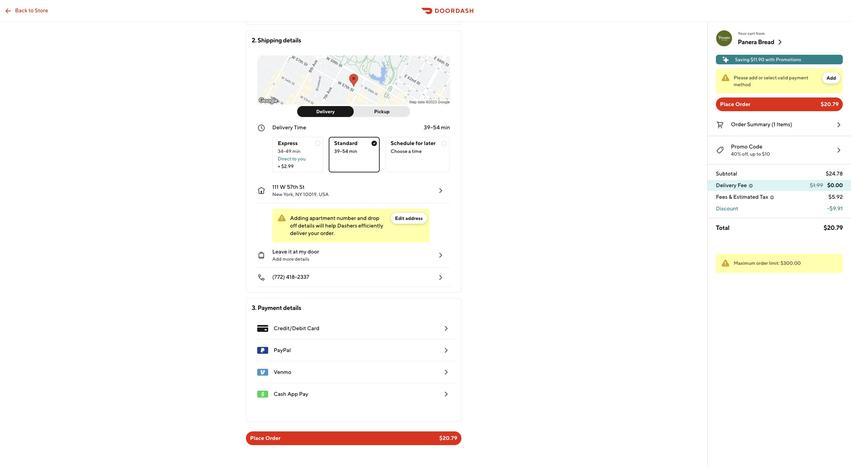 Task type: locate. For each thing, give the bounding box(es) containing it.
$9.91
[[830, 205, 844, 212]]

$0.00
[[828, 182, 844, 189]]

1 vertical spatial 39–54 min
[[335, 149, 358, 154]]

estimated
[[734, 194, 759, 200]]

0 horizontal spatial 39–54
[[335, 149, 349, 154]]

up
[[751, 151, 756, 157]]

saving $11.90 with promotions button
[[717, 55, 844, 64]]

apartment
[[310, 215, 336, 222]]

add
[[827, 75, 837, 81], [273, 256, 282, 262]]

leave it at my door add more details
[[273, 249, 319, 262]]

details inside adding apartment number and drop off details will help dashers efficiently deliver your order.
[[298, 223, 315, 229]]

choose a time
[[391, 149, 422, 154]]

order.
[[321, 230, 335, 237]]

store
[[35, 7, 48, 14]]

promo code 40% off, up to $10
[[732, 143, 771, 157]]

2 horizontal spatial min
[[441, 124, 451, 131]]

2 vertical spatial order
[[266, 435, 281, 442]]

show menu image
[[257, 323, 268, 334]]

time
[[294, 124, 307, 131]]

discount
[[717, 205, 739, 212]]

1 vertical spatial delivery
[[273, 124, 293, 131]]

0 vertical spatial place
[[721, 101, 735, 108]]

39–54 min inside option group
[[335, 149, 358, 154]]

tax
[[760, 194, 769, 200]]

0 horizontal spatial 39–54 min
[[335, 149, 358, 154]]

help
[[325, 223, 336, 229]]

saving $11.90 with promotions
[[736, 57, 802, 62]]

$11.90
[[751, 57, 765, 62]]

place
[[721, 101, 735, 108], [250, 435, 264, 442]]

details down the my
[[295, 256, 310, 262]]

number
[[337, 215, 356, 222]]

back to store link
[[0, 4, 52, 18]]

schedule
[[391, 140, 415, 147]]

bread
[[759, 38, 775, 46]]

3 add new payment method image from the top
[[442, 368, 451, 377]]

details inside leave it at my door add more details
[[295, 256, 310, 262]]

express
[[278, 140, 298, 147]]

0 vertical spatial order
[[736, 101, 751, 108]]

to right back
[[29, 7, 34, 14]]

add down leave
[[273, 256, 282, 262]]

0 vertical spatial 39–54
[[424, 124, 440, 131]]

a
[[409, 149, 411, 154]]

credit/debit
[[274, 325, 306, 332]]

schedule for later
[[391, 140, 436, 147]]

0 horizontal spatial min
[[293, 149, 301, 154]]

0 vertical spatial add
[[827, 75, 837, 81]]

$300.00
[[781, 261, 802, 266]]

0 vertical spatial delivery
[[317, 109, 335, 114]]

fee
[[738, 182, 748, 189]]

option group
[[273, 131, 451, 173]]

1 horizontal spatial min
[[349, 149, 358, 154]]

to left you
[[292, 156, 297, 162]]

order
[[736, 101, 751, 108], [732, 121, 747, 128], [266, 435, 281, 442]]

1 vertical spatial add new payment method image
[[442, 346, 451, 355]]

valid
[[779, 75, 789, 80]]

option group containing express
[[273, 131, 451, 173]]

address
[[406, 216, 423, 221]]

1 vertical spatial order
[[732, 121, 747, 128]]

please
[[734, 75, 749, 80]]

0 horizontal spatial to
[[29, 7, 34, 14]]

57th
[[287, 184, 299, 190]]

to
[[29, 7, 34, 14], [757, 151, 762, 157], [292, 156, 297, 162]]

items)
[[777, 121, 793, 128]]

39–54 min up later
[[424, 124, 451, 131]]

off
[[290, 223, 297, 229]]

2 vertical spatial $20.79
[[440, 435, 458, 442]]

None radio
[[273, 137, 324, 173], [329, 137, 380, 173], [386, 137, 450, 173], [273, 137, 324, 173], [329, 137, 380, 173], [386, 137, 450, 173]]

status
[[717, 68, 844, 93]]

add right payment
[[827, 75, 837, 81]]

min
[[441, 124, 451, 131], [293, 149, 301, 154], [349, 149, 358, 154]]

Delivery radio
[[298, 106, 354, 117]]

$2.99
[[281, 164, 294, 169]]

0 vertical spatial 39–54 min
[[424, 124, 451, 131]]

usa
[[319, 192, 329, 197]]

menu
[[252, 318, 456, 405]]

details up the credit/debit
[[283, 304, 301, 312]]

door
[[308, 249, 319, 255]]

edit
[[395, 216, 405, 221]]

1 horizontal spatial delivery
[[317, 109, 335, 114]]

2 horizontal spatial to
[[757, 151, 762, 157]]

0 horizontal spatial place
[[250, 435, 264, 442]]

1 horizontal spatial place
[[721, 101, 735, 108]]

2 add new payment method image from the top
[[442, 346, 451, 355]]

1 horizontal spatial 39–54 min
[[424, 124, 451, 131]]

to right up
[[757, 151, 762, 157]]

39–54 min down standard
[[335, 149, 358, 154]]

2 vertical spatial add new payment method image
[[442, 368, 451, 377]]

0 horizontal spatial add
[[273, 256, 282, 262]]

3. payment
[[252, 304, 282, 312]]

add new payment method image
[[442, 325, 451, 333], [442, 346, 451, 355], [442, 368, 451, 377]]

off,
[[743, 151, 750, 157]]

delivery time
[[273, 124, 307, 131]]

39–54 up later
[[424, 124, 440, 131]]

summary
[[748, 121, 771, 128]]

0 vertical spatial add new payment method image
[[442, 325, 451, 333]]

details down the adding
[[298, 223, 315, 229]]

order inside button
[[732, 121, 747, 128]]

1 vertical spatial place
[[250, 435, 264, 442]]

2. shipping
[[252, 37, 282, 44]]

-
[[828, 205, 830, 212]]

add new payment method image for venmo
[[442, 368, 451, 377]]

1 horizontal spatial to
[[292, 156, 297, 162]]

please add or select valid payment method
[[734, 75, 809, 87]]

39–54 min
[[424, 124, 451, 131], [335, 149, 358, 154]]

1 add new payment method image from the top
[[442, 325, 451, 333]]

0 horizontal spatial place order
[[250, 435, 281, 442]]

418-
[[286, 274, 297, 280]]

2 horizontal spatial delivery
[[717, 182, 737, 189]]

$20.79
[[822, 101, 840, 108], [824, 224, 844, 231], [440, 435, 458, 442]]

0 vertical spatial place order
[[721, 101, 751, 108]]

ny
[[296, 192, 302, 197]]

39–54 down standard
[[335, 149, 349, 154]]

promo
[[732, 143, 748, 150]]

1 vertical spatial add
[[273, 256, 282, 262]]

2 vertical spatial delivery
[[717, 182, 737, 189]]

credit/debit card
[[274, 325, 320, 332]]

0 horizontal spatial delivery
[[273, 124, 293, 131]]

1 horizontal spatial add
[[827, 75, 837, 81]]

later
[[424, 140, 436, 147]]

at
[[293, 249, 298, 255]]

standard
[[335, 140, 358, 147]]

order summary (1 items) button
[[717, 119, 844, 130]]

direct
[[278, 156, 292, 162]]

maximum order limit: $300.00
[[734, 261, 802, 266]]

time
[[412, 149, 422, 154]]

adding
[[290, 215, 309, 222]]

more
[[283, 256, 294, 262]]

add button
[[823, 73, 841, 84]]



Task type: vqa. For each thing, say whether or not it's contained in the screenshot.
Popular
no



Task type: describe. For each thing, give the bounding box(es) containing it.
and
[[358, 215, 367, 222]]

$24.78
[[827, 171, 844, 177]]

to inside the back to store link
[[29, 7, 34, 14]]

drop
[[368, 215, 380, 222]]

to inside 34–49 min direct to you + $2.99
[[292, 156, 297, 162]]

you
[[298, 156, 306, 162]]

york,
[[284, 192, 295, 197]]

min inside 34–49 min direct to you + $2.99
[[293, 149, 301, 154]]

subtotal
[[717, 171, 738, 177]]

(772) 418-2337 button
[[252, 268, 451, 287]]

Pickup radio
[[350, 106, 411, 117]]

add inside leave it at my door add more details
[[273, 256, 282, 262]]

add new payment method image
[[442, 390, 451, 399]]

fees & estimated
[[717, 194, 759, 200]]

select
[[765, 75, 778, 80]]

111
[[273, 184, 279, 190]]

10019,
[[303, 192, 318, 197]]

delivery or pickup selector option group
[[298, 106, 411, 117]]

34–49
[[278, 149, 292, 154]]

order
[[757, 261, 769, 266]]

1 vertical spatial place order
[[250, 435, 281, 442]]

(772) 418-2337
[[273, 274, 310, 280]]

menu containing credit/debit card
[[252, 318, 456, 405]]

method
[[734, 82, 752, 87]]

back
[[15, 7, 27, 14]]

venmo
[[274, 369, 292, 376]]

adding apartment number and drop off details will help dashers efficiently deliver your order. status
[[273, 209, 430, 243]]

for
[[416, 140, 423, 147]]

your
[[739, 31, 747, 36]]

with
[[766, 57, 776, 62]]

saving
[[736, 57, 750, 62]]

cart
[[748, 31, 756, 36]]

add new payment method image for paypal
[[442, 346, 451, 355]]

st
[[300, 184, 305, 190]]

will
[[316, 223, 324, 229]]

$10
[[763, 151, 771, 157]]

your
[[308, 230, 320, 237]]

total
[[717, 224, 730, 231]]

details right 2. shipping
[[283, 37, 301, 44]]

my
[[299, 249, 307, 255]]

order summary (1 items)
[[732, 121, 793, 128]]

cash
[[274, 391, 287, 398]]

maximum
[[734, 261, 756, 266]]

40%
[[732, 151, 742, 157]]

fees
[[717, 194, 728, 200]]

status containing please add or select valid payment method
[[717, 68, 844, 93]]

1 horizontal spatial place order
[[721, 101, 751, 108]]

w
[[280, 184, 286, 190]]

2. shipping details
[[252, 37, 301, 44]]

to inside the promo code 40% off, up to $10
[[757, 151, 762, 157]]

limit:
[[770, 261, 780, 266]]

dashers
[[338, 223, 358, 229]]

back to store
[[15, 7, 48, 14]]

1 vertical spatial $20.79
[[824, 224, 844, 231]]

card
[[307, 325, 320, 332]]

add new payment method image for credit/debit card
[[442, 325, 451, 333]]

new
[[273, 192, 283, 197]]

app
[[288, 391, 298, 398]]

(772)
[[273, 274, 285, 280]]

2337
[[297, 274, 310, 280]]

efficiently
[[359, 223, 384, 229]]

3. payment details
[[252, 304, 301, 312]]

your cart from
[[739, 31, 766, 36]]

$5.92
[[829, 194, 844, 200]]

panera bread
[[739, 38, 775, 46]]

add
[[750, 75, 758, 80]]

maximum order limit: $300.00 status
[[717, 254, 844, 273]]

0 vertical spatial $20.79
[[822, 101, 840, 108]]

promotions
[[777, 57, 802, 62]]

or
[[759, 75, 764, 80]]

(1
[[772, 121, 776, 128]]

paypal
[[274, 347, 291, 354]]

1 horizontal spatial 39–54
[[424, 124, 440, 131]]

delivery inside option
[[317, 109, 335, 114]]

panera
[[739, 38, 758, 46]]

adding apartment number and drop off details will help dashers efficiently deliver your order.
[[290, 215, 384, 237]]

christinaovera9@gmail.com
[[387, 12, 456, 18]]

pay
[[299, 391, 309, 398]]

leave
[[273, 249, 288, 255]]

it
[[289, 249, 292, 255]]

code
[[749, 143, 763, 150]]

add inside button
[[827, 75, 837, 81]]

111 w 57th st new york,  ny 10019,  usa
[[273, 184, 329, 197]]

1 vertical spatial 39–54
[[335, 149, 349, 154]]

-$9.91
[[828, 205, 844, 212]]

payment
[[790, 75, 809, 80]]

panera bread link
[[739, 38, 785, 46]]

+
[[278, 164, 281, 169]]

34–49 min direct to you + $2.99
[[278, 149, 306, 169]]



